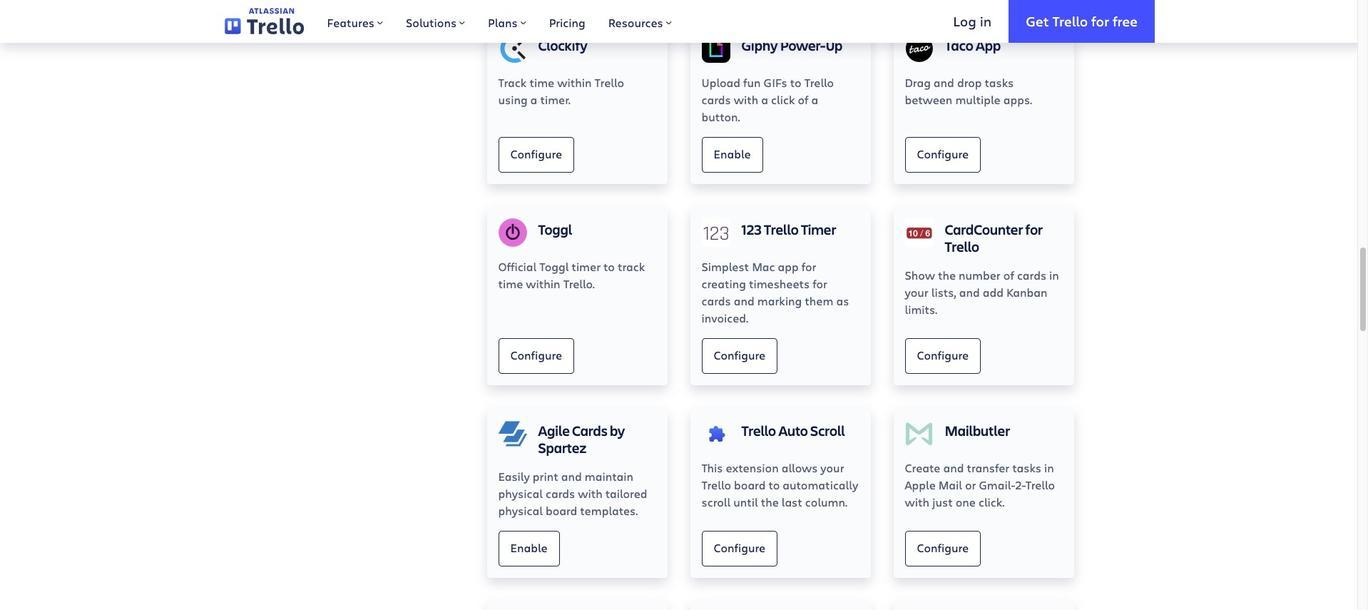 Task type: vqa. For each thing, say whether or not it's contained in the screenshot.
physical
yes



Task type: describe. For each thing, give the bounding box(es) containing it.
drop
[[958, 75, 982, 90]]

create
[[905, 460, 941, 475]]

for inside the cardcounter for trello
[[1026, 220, 1043, 239]]

tasks for mailbutler
[[1013, 460, 1042, 475]]

the inside this extension allows your trello board to automatically scroll until the last column.
[[761, 494, 779, 509]]

up
[[826, 36, 843, 55]]

easily
[[498, 469, 530, 484]]

using
[[498, 92, 528, 107]]

configure link for 123 trello timer
[[702, 338, 778, 374]]

allows
[[782, 460, 818, 475]]

enable link for agile cards by spartez
[[498, 531, 560, 567]]

trello right "get"
[[1053, 12, 1088, 30]]

for left free
[[1092, 12, 1110, 30]]

for right app
[[802, 259, 817, 274]]

configure for toggl
[[511, 348, 562, 363]]

track
[[618, 259, 645, 274]]

show the number of cards in your lists, and add kanban limits.
[[905, 268, 1060, 317]]

invoiced.
[[702, 310, 749, 325]]

cardcounter for trello
[[945, 220, 1043, 256]]

simplest
[[702, 259, 749, 274]]

app
[[778, 259, 799, 274]]

2 physical from the top
[[498, 503, 543, 518]]

giphy power-up
[[742, 36, 843, 55]]

trello right 123
[[764, 220, 799, 239]]

last
[[782, 494, 803, 509]]

drag
[[905, 75, 931, 90]]

timesheets
[[749, 276, 810, 291]]

timer.
[[540, 92, 571, 107]]

by
[[610, 421, 625, 440]]

get trello for free link
[[1009, 0, 1155, 43]]

configure link for clockify
[[498, 137, 575, 173]]

automatically
[[783, 477, 859, 492]]

configure link for taco app
[[905, 137, 981, 173]]

a inside the track time within trello using a timer.
[[531, 92, 538, 107]]

to inside this extension allows your trello board to automatically scroll until the last column.
[[769, 477, 780, 492]]

extension
[[726, 460, 779, 475]]

fun
[[744, 75, 761, 90]]

power-
[[780, 36, 826, 55]]

log
[[954, 12, 977, 30]]

mailbutler
[[945, 421, 1011, 440]]

lists,
[[932, 285, 957, 300]]

trello left auto
[[742, 421, 776, 440]]

your inside show the number of cards in your lists, and add kanban limits.
[[905, 285, 929, 300]]

one
[[956, 494, 976, 509]]

create and transfer tasks in apple mail or gmail-2-trello with just one click.
[[905, 460, 1056, 509]]

pricing
[[549, 15, 586, 30]]

configure for taco app
[[917, 146, 969, 161]]

app
[[976, 36, 1001, 55]]

creating
[[702, 276, 746, 291]]

within inside the track time within trello using a timer.
[[558, 75, 592, 90]]

trello inside the cardcounter for trello
[[945, 237, 980, 256]]

log in link
[[937, 0, 1009, 43]]

trello.
[[563, 276, 595, 291]]

auto
[[779, 421, 808, 440]]

transfer
[[967, 460, 1010, 475]]

board inside easily print and maintain physical cards with tailored physical board templates.
[[546, 503, 578, 518]]

trello inside this extension allows your trello board to automatically scroll until the last column.
[[702, 477, 731, 492]]

123
[[742, 220, 762, 239]]

kanban
[[1007, 285, 1048, 300]]

trello inside 'create and transfer tasks in apple mail or gmail-2-trello with just one click.'
[[1026, 477, 1056, 492]]

configure for trello auto scroll
[[714, 540, 766, 555]]

resources
[[609, 15, 663, 30]]

or
[[966, 477, 977, 492]]

scroll
[[702, 494, 731, 509]]

configure for clockify
[[511, 146, 562, 161]]

and inside 'create and transfer tasks in apple mail or gmail-2-trello with just one click.'
[[944, 460, 964, 475]]

your inside this extension allows your trello board to automatically scroll until the last column.
[[821, 460, 845, 475]]

column.
[[806, 494, 848, 509]]

3 a from the left
[[812, 92, 819, 107]]

and inside easily print and maintain physical cards with tailored physical board templates.
[[561, 469, 582, 484]]

agile
[[538, 421, 570, 440]]

spartez
[[538, 438, 587, 457]]

track
[[498, 75, 527, 90]]

maintain
[[585, 469, 634, 484]]

trello inside upload fun gifs to trello cards with a click of a button.
[[805, 75, 834, 90]]

solutions button
[[395, 0, 477, 43]]

gifs
[[764, 75, 788, 90]]

features button
[[316, 0, 395, 43]]

configure for mailbutler
[[917, 540, 969, 555]]

number
[[959, 268, 1001, 283]]

this extension allows your trello board to automatically scroll until the last column.
[[702, 460, 859, 509]]

toggl inside official toggl timer to track time within trello.
[[540, 259, 569, 274]]

to for toggl
[[604, 259, 615, 274]]

of inside show the number of cards in your lists, and add kanban limits.
[[1004, 268, 1015, 283]]

timer
[[572, 259, 601, 274]]

0 vertical spatial in
[[980, 12, 992, 30]]

free
[[1113, 12, 1138, 30]]

mac
[[752, 259, 775, 274]]

tasks for taco app
[[985, 75, 1014, 90]]

click.
[[979, 494, 1005, 509]]

between
[[905, 92, 953, 107]]

123 trello timer
[[742, 220, 837, 239]]

upload fun gifs to trello cards with a click of a button.
[[702, 75, 834, 124]]

to for giphy power-up
[[791, 75, 802, 90]]



Task type: locate. For each thing, give the bounding box(es) containing it.
0 vertical spatial of
[[798, 92, 809, 107]]

time
[[530, 75, 555, 90], [498, 276, 523, 291]]

0 vertical spatial board
[[734, 477, 766, 492]]

configure link for toggl
[[498, 338, 575, 374]]

for right cardcounter
[[1026, 220, 1043, 239]]

to right gifs
[[791, 75, 802, 90]]

board down print
[[546, 503, 578, 518]]

1 vertical spatial your
[[821, 460, 845, 475]]

1 horizontal spatial with
[[734, 92, 759, 107]]

in inside show the number of cards in your lists, and add kanban limits.
[[1050, 268, 1060, 283]]

tasks
[[985, 75, 1014, 90], [1013, 460, 1042, 475]]

2 horizontal spatial with
[[905, 494, 930, 509]]

track time within trello using a timer.
[[498, 75, 624, 107]]

agile cards by spartez
[[538, 421, 625, 457]]

2-
[[1016, 477, 1026, 492]]

tasks up 2-
[[1013, 460, 1042, 475]]

cards down print
[[546, 486, 575, 501]]

with down fun
[[734, 92, 759, 107]]

a right click
[[812, 92, 819, 107]]

atlassian trello image
[[225, 8, 304, 35]]

official toggl timer to track time within trello.
[[498, 259, 645, 291]]

2 horizontal spatial to
[[791, 75, 802, 90]]

gmail-
[[979, 477, 1016, 492]]

get
[[1026, 12, 1049, 30]]

board down "extension"
[[734, 477, 766, 492]]

the inside show the number of cards in your lists, and add kanban limits.
[[938, 268, 956, 283]]

with up templates.
[[578, 486, 603, 501]]

timer
[[801, 220, 837, 239]]

as
[[837, 293, 849, 308]]

tasks up the apps.
[[985, 75, 1014, 90]]

with for agile cards by spartez
[[578, 486, 603, 501]]

plans button
[[477, 0, 538, 43]]

enable link for giphy power-up
[[702, 137, 763, 173]]

1 vertical spatial enable
[[511, 540, 548, 555]]

time inside the track time within trello using a timer.
[[530, 75, 555, 90]]

1 horizontal spatial board
[[734, 477, 766, 492]]

1 vertical spatial of
[[1004, 268, 1015, 283]]

tasks inside 'create and transfer tasks in apple mail or gmail-2-trello with just one click.'
[[1013, 460, 1042, 475]]

with inside upload fun gifs to trello cards with a click of a button.
[[734, 92, 759, 107]]

time up 'timer.'
[[530, 75, 555, 90]]

and inside simplest mac app for creating timesheets for cards and marking them as invoiced.
[[734, 293, 755, 308]]

taco app
[[945, 36, 1001, 55]]

apple
[[905, 477, 936, 492]]

your down "show"
[[905, 285, 929, 300]]

toggl up trello.
[[540, 259, 569, 274]]

trello
[[1053, 12, 1088, 30], [595, 75, 624, 90], [805, 75, 834, 90], [764, 220, 799, 239], [945, 237, 980, 256], [742, 421, 776, 440], [702, 477, 731, 492], [1026, 477, 1056, 492]]

0 vertical spatial time
[[530, 75, 555, 90]]

to inside upload fun gifs to trello cards with a click of a button.
[[791, 75, 802, 90]]

1 a from the left
[[531, 92, 538, 107]]

to left track
[[604, 259, 615, 274]]

features
[[327, 15, 375, 30]]

0 vertical spatial toggl
[[538, 220, 572, 239]]

0 vertical spatial enable link
[[702, 137, 763, 173]]

and inside drag and drop tasks between multiple apps.
[[934, 75, 955, 90]]

until
[[734, 494, 758, 509]]

simplest mac app for creating timesheets for cards and marking them as invoiced.
[[702, 259, 849, 325]]

with down 'apple'
[[905, 494, 930, 509]]

to down "extension"
[[769, 477, 780, 492]]

with inside easily print and maintain physical cards with tailored physical board templates.
[[578, 486, 603, 501]]

1 vertical spatial board
[[546, 503, 578, 518]]

0 horizontal spatial the
[[761, 494, 779, 509]]

0 horizontal spatial time
[[498, 276, 523, 291]]

1 vertical spatial to
[[604, 259, 615, 274]]

within down official
[[526, 276, 561, 291]]

for
[[1092, 12, 1110, 30], [1026, 220, 1043, 239], [802, 259, 817, 274], [813, 276, 828, 291]]

toggl up timer
[[538, 220, 572, 239]]

add
[[983, 285, 1004, 300]]

1 vertical spatial toggl
[[540, 259, 569, 274]]

the
[[938, 268, 956, 283], [761, 494, 779, 509]]

within up 'timer.'
[[558, 75, 592, 90]]

scroll
[[811, 421, 845, 440]]

of inside upload fun gifs to trello cards with a click of a button.
[[798, 92, 809, 107]]

to inside official toggl timer to track time within trello.
[[604, 259, 615, 274]]

a
[[531, 92, 538, 107], [762, 92, 769, 107], [812, 92, 819, 107]]

cards
[[702, 92, 731, 107], [1018, 268, 1047, 283], [702, 293, 731, 308], [546, 486, 575, 501]]

your up automatically
[[821, 460, 845, 475]]

1 vertical spatial time
[[498, 276, 523, 291]]

with inside 'create and transfer tasks in apple mail or gmail-2-trello with just one click.'
[[905, 494, 930, 509]]

and right print
[[561, 469, 582, 484]]

and inside show the number of cards in your lists, and add kanban limits.
[[960, 285, 980, 300]]

1 vertical spatial within
[[526, 276, 561, 291]]

official
[[498, 259, 537, 274]]

this
[[702, 460, 723, 475]]

within inside official toggl timer to track time within trello.
[[526, 276, 561, 291]]

board inside this extension allows your trello board to automatically scroll until the last column.
[[734, 477, 766, 492]]

of up add
[[1004, 268, 1015, 283]]

1 horizontal spatial enable link
[[702, 137, 763, 173]]

configure
[[511, 146, 562, 161], [917, 146, 969, 161], [511, 348, 562, 363], [714, 348, 766, 363], [917, 348, 969, 363], [714, 540, 766, 555], [917, 540, 969, 555]]

log in
[[954, 12, 992, 30]]

trello up number
[[945, 237, 980, 256]]

a right "using"
[[531, 92, 538, 107]]

0 vertical spatial your
[[905, 285, 929, 300]]

in inside 'create and transfer tasks in apple mail or gmail-2-trello with just one click.'
[[1045, 460, 1055, 475]]

clockify
[[538, 36, 588, 55]]

enable link
[[702, 137, 763, 173], [498, 531, 560, 567]]

0 horizontal spatial enable link
[[498, 531, 560, 567]]

multiple
[[956, 92, 1001, 107]]

taco
[[945, 36, 974, 55]]

0 horizontal spatial board
[[546, 503, 578, 518]]

just
[[933, 494, 953, 509]]

cards inside easily print and maintain physical cards with tailored physical board templates.
[[546, 486, 575, 501]]

cards up button.
[[702, 92, 731, 107]]

the up lists,
[[938, 268, 956, 283]]

0 horizontal spatial enable
[[511, 540, 548, 555]]

trello down the up
[[805, 75, 834, 90]]

enable link down button.
[[702, 137, 763, 173]]

time down official
[[498, 276, 523, 291]]

0 horizontal spatial to
[[604, 259, 615, 274]]

of
[[798, 92, 809, 107], [1004, 268, 1015, 283]]

cards inside simplest mac app for creating timesheets for cards and marking them as invoiced.
[[702, 293, 731, 308]]

and down number
[[960, 285, 980, 300]]

trello right gmail- at the right of page
[[1026, 477, 1056, 492]]

cards inside show the number of cards in your lists, and add kanban limits.
[[1018, 268, 1047, 283]]

templates.
[[580, 503, 638, 518]]

1 horizontal spatial your
[[905, 285, 929, 300]]

show
[[905, 268, 935, 283]]

tasks inside drag and drop tasks between multiple apps.
[[985, 75, 1014, 90]]

button.
[[702, 109, 740, 124]]

resources button
[[597, 0, 683, 43]]

0 horizontal spatial a
[[531, 92, 538, 107]]

1 horizontal spatial enable
[[714, 146, 751, 161]]

1 horizontal spatial to
[[769, 477, 780, 492]]

trello down resources
[[595, 75, 624, 90]]

of right click
[[798, 92, 809, 107]]

enable down button.
[[714, 146, 751, 161]]

cards up kanban
[[1018, 268, 1047, 283]]

them
[[805, 293, 834, 308]]

solutions
[[406, 15, 457, 30]]

configure link for trello auto scroll
[[702, 531, 778, 567]]

trello inside the track time within trello using a timer.
[[595, 75, 624, 90]]

configure link for cardcounter for trello
[[905, 338, 981, 374]]

1 physical from the top
[[498, 486, 543, 501]]

1 vertical spatial the
[[761, 494, 779, 509]]

toggl
[[538, 220, 572, 239], [540, 259, 569, 274]]

cards inside upload fun gifs to trello cards with a click of a button.
[[702, 92, 731, 107]]

with for giphy power-up
[[734, 92, 759, 107]]

configure link for mailbutler
[[905, 531, 981, 567]]

for up them at the right of page
[[813, 276, 828, 291]]

trello auto scroll
[[742, 421, 845, 440]]

the left 'last'
[[761, 494, 779, 509]]

0 horizontal spatial your
[[821, 460, 845, 475]]

marking
[[758, 293, 802, 308]]

0 vertical spatial the
[[938, 268, 956, 283]]

1 vertical spatial physical
[[498, 503, 543, 518]]

0 vertical spatial within
[[558, 75, 592, 90]]

1 horizontal spatial the
[[938, 268, 956, 283]]

1 vertical spatial enable link
[[498, 531, 560, 567]]

configure for cardcounter for trello
[[917, 348, 969, 363]]

0 vertical spatial enable
[[714, 146, 751, 161]]

enable for giphy power-up
[[714, 146, 751, 161]]

get trello for free
[[1026, 12, 1138, 30]]

board
[[734, 477, 766, 492], [546, 503, 578, 518]]

tailored
[[606, 486, 648, 501]]

2 a from the left
[[762, 92, 769, 107]]

2 vertical spatial in
[[1045, 460, 1055, 475]]

click
[[771, 92, 795, 107]]

1 horizontal spatial of
[[1004, 268, 1015, 283]]

time inside official toggl timer to track time within trello.
[[498, 276, 523, 291]]

giphy
[[742, 36, 778, 55]]

and up between on the top right of the page
[[934, 75, 955, 90]]

plans
[[488, 15, 518, 30]]

trello up scroll on the bottom right
[[702, 477, 731, 492]]

upload
[[702, 75, 741, 90]]

2 horizontal spatial a
[[812, 92, 819, 107]]

enable
[[714, 146, 751, 161], [511, 540, 548, 555]]

with
[[734, 92, 759, 107], [578, 486, 603, 501], [905, 494, 930, 509]]

in
[[980, 12, 992, 30], [1050, 268, 1060, 283], [1045, 460, 1055, 475]]

and up mail
[[944, 460, 964, 475]]

0 vertical spatial tasks
[[985, 75, 1014, 90]]

2 vertical spatial to
[[769, 477, 780, 492]]

configure link
[[498, 137, 575, 173], [905, 137, 981, 173], [498, 338, 575, 374], [702, 338, 778, 374], [905, 338, 981, 374], [702, 531, 778, 567], [905, 531, 981, 567]]

to
[[791, 75, 802, 90], [604, 259, 615, 274], [769, 477, 780, 492]]

enable link down easily print and maintain physical cards with tailored physical board templates.
[[498, 531, 560, 567]]

cards down creating at the right top of page
[[702, 293, 731, 308]]

pricing link
[[538, 0, 597, 43]]

easily print and maintain physical cards with tailored physical board templates.
[[498, 469, 648, 518]]

1 vertical spatial in
[[1050, 268, 1060, 283]]

0 horizontal spatial of
[[798, 92, 809, 107]]

configure for 123 trello timer
[[714, 348, 766, 363]]

enable down easily print and maintain physical cards with tailored physical board templates.
[[511, 540, 548, 555]]

1 horizontal spatial a
[[762, 92, 769, 107]]

your
[[905, 285, 929, 300], [821, 460, 845, 475]]

apps.
[[1004, 92, 1033, 107]]

mail
[[939, 477, 963, 492]]

cards
[[572, 421, 608, 440]]

0 vertical spatial to
[[791, 75, 802, 90]]

cardcounter
[[945, 220, 1024, 239]]

drag and drop tasks between multiple apps.
[[905, 75, 1033, 107]]

0 horizontal spatial with
[[578, 486, 603, 501]]

0 vertical spatial physical
[[498, 486, 543, 501]]

1 vertical spatial tasks
[[1013, 460, 1042, 475]]

a left click
[[762, 92, 769, 107]]

print
[[533, 469, 559, 484]]

enable for agile cards by spartez
[[511, 540, 548, 555]]

1 horizontal spatial time
[[530, 75, 555, 90]]

limits.
[[905, 302, 938, 317]]

and up the invoiced.
[[734, 293, 755, 308]]



